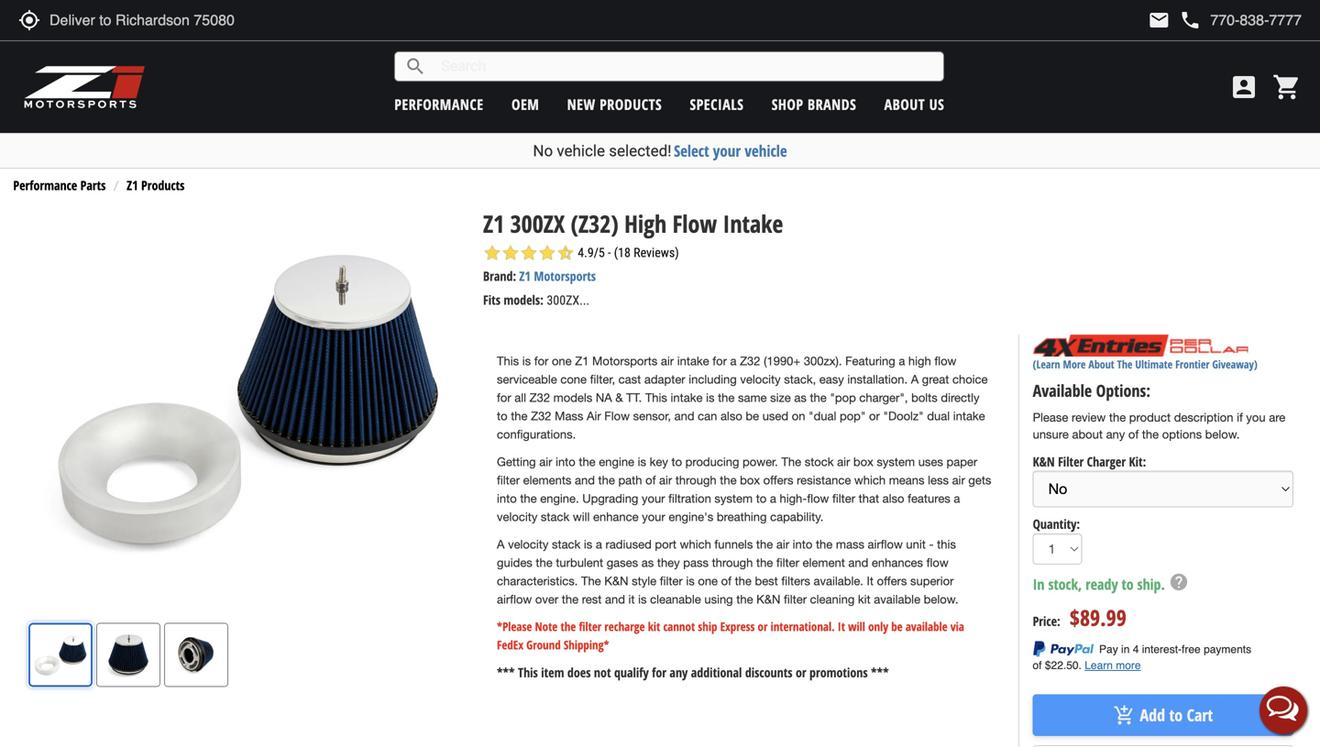 Task type: vqa. For each thing, say whether or not it's contained in the screenshot.
Rib-
no



Task type: describe. For each thing, give the bounding box(es) containing it.
account_box
[[1230, 72, 1259, 102]]

a inside a velocity stack is a radiused port which funnels the air into the mass airflow unit - this guides the turbulent gases as they pass through the filter element and enhances flow characteristics. the k&n style filter is one of the best filters available. it offers superior airflow over the rest and it is cleanable using the k&n filter cleaning kit available below.
[[497, 537, 505, 552]]

serviceable
[[497, 372, 557, 386]]

fedex
[[497, 637, 524, 653]]

engine.
[[540, 491, 579, 506]]

to right the add
[[1170, 704, 1183, 727]]

port
[[655, 537, 677, 552]]

air inside a velocity stack is a radiused port which funnels the air into the mass airflow unit - this guides the turbulent gases as they pass through the filter element and enhances flow characteristics. the k&n style filter is one of the best filters available. it offers superior airflow over the rest and it is cleanable using the k&n filter cleaning kit available below.
[[777, 537, 790, 552]]

ship.
[[1138, 575, 1166, 594]]

ground
[[527, 637, 561, 653]]

power.
[[743, 455, 778, 469]]

below. inside a velocity stack is a radiused port which funnels the air into the mass airflow unit - this guides the turbulent gases as they pass through the filter element and enhances flow characteristics. the k&n style filter is one of the best filters available. it offers superior airflow over the rest and it is cleanable using the k&n filter cleaning kit available below.
[[924, 592, 959, 607]]

adapter
[[645, 372, 686, 386]]

mass
[[836, 537, 865, 552]]

air down the paper
[[953, 473, 966, 487]]

1 *** from the left
[[497, 664, 515, 681]]

gets
[[969, 473, 992, 487]]

3 star from the left
[[520, 244, 538, 262]]

*** this item does not qualify for any additional discounts or promotions ***
[[497, 664, 889, 681]]

0 horizontal spatial about
[[885, 94, 926, 114]]

"dual
[[809, 409, 837, 423]]

0 vertical spatial into
[[556, 455, 576, 469]]

*please note the filter recharge kit cannot ship express or international. it will only be available via fedex ground shipping*
[[497, 618, 965, 653]]

300zx
[[511, 207, 565, 240]]

is down pass
[[686, 574, 695, 588]]

or inside this is for one z1 motorsports air intake for a z32 (1990+ 300zx). featuring a high flow serviceable cone filter, cast adapter including velocity stack, easy installation. a great choice for all z32 models na & tt. this intake is the same size as the "pop charger", bolts directly to the z32 mass air flow sensor, and can also be used on "dual pop" or "doolz" dual intake configurations.
[[869, 409, 880, 423]]

2 *** from the left
[[871, 664, 889, 681]]

quantity:
[[1033, 515, 1081, 533]]

(1990+
[[764, 354, 801, 368]]

for up serviceable
[[534, 354, 549, 368]]

models:
[[504, 291, 544, 309]]

about us link
[[885, 94, 945, 114]]

shopping_cart link
[[1268, 72, 1302, 102]]

best
[[755, 574, 778, 588]]

performance parts
[[13, 177, 106, 194]]

for up including
[[713, 354, 727, 368]]

price: $89.99
[[1033, 603, 1127, 633]]

same
[[738, 391, 767, 405]]

available inside *please note the filter recharge kit cannot ship express or international. it will only be available via fedex ground shipping*
[[906, 618, 948, 635]]

0 vertical spatial system
[[877, 455, 915, 469]]

1 vertical spatial any
[[670, 664, 688, 681]]

below. inside the (learn more about the ultimate frontier giveaway) available options: please review the product description if you are unsure about any of the options below.
[[1206, 428, 1240, 442]]

z1 left products
[[127, 177, 138, 194]]

more
[[1063, 357, 1086, 372]]

z1 left 300zx
[[483, 207, 505, 240]]

1 vertical spatial intake
[[671, 391, 703, 405]]

it inside a velocity stack is a radiused port which funnels the air into the mass airflow unit - this guides the turbulent gases as they pass through the filter element and enhances flow characteristics. the k&n style filter is one of the best filters available. it offers superior airflow over the rest and it is cleanable using the k&n filter cleaning kit available below.
[[867, 574, 874, 588]]

performance
[[395, 94, 484, 114]]

0 vertical spatial z32
[[740, 354, 761, 368]]

air up elements
[[540, 455, 553, 469]]

enhance
[[593, 510, 639, 524]]

funnels
[[715, 537, 753, 552]]

(learn
[[1033, 357, 1061, 372]]

and inside getting air into the engine is key to producing power. the stock air box system uses paper filter elements and the path of air through the box offers resistance which means less air gets into the engine. upgrading your filtration system to a high-flow filter that also features a velocity stack will enhance your engine's breathing capability.
[[575, 473, 595, 487]]

new products link
[[567, 94, 662, 114]]

high
[[625, 207, 667, 240]]

the inside getting air into the engine is key to producing power. the stock air box system uses paper filter elements and the path of air through the box offers resistance which means less air gets into the engine. upgrading your filtration system to a high-flow filter that also features a velocity stack will enhance your engine's breathing capability.
[[782, 455, 802, 469]]

is up turbulent
[[584, 537, 593, 552]]

"pop
[[830, 391, 856, 405]]

to up breathing
[[756, 491, 767, 506]]

promotions
[[810, 664, 868, 681]]

products
[[141, 177, 185, 194]]

product
[[1130, 411, 1171, 425]]

z1 motorsports logo image
[[23, 64, 146, 110]]

air
[[587, 409, 601, 423]]

phone link
[[1180, 9, 1302, 31]]

additional
[[691, 664, 742, 681]]

4.9/5 -
[[578, 246, 611, 261]]

means
[[889, 473, 925, 487]]

it
[[629, 592, 635, 607]]

about
[[1073, 428, 1103, 442]]

0 vertical spatial your
[[713, 140, 741, 161]]

search
[[405, 55, 427, 78]]

0 horizontal spatial box
[[740, 473, 760, 487]]

for left the all
[[497, 391, 511, 405]]

mail phone
[[1149, 9, 1202, 31]]

choice
[[953, 372, 988, 386]]

account_box link
[[1225, 72, 1264, 102]]

a left high-
[[770, 491, 777, 506]]

into inside a velocity stack is a radiused port which funnels the air into the mass airflow unit - this guides the turbulent gases as they pass through the filter element and enhances flow characteristics. the k&n style filter is one of the best filters available. it offers superior airflow over the rest and it is cleanable using the k&n filter cleaning kit available below.
[[793, 537, 813, 552]]

the down including
[[718, 391, 735, 405]]

the down the producing
[[720, 473, 737, 487]]

is right it
[[638, 592, 647, 607]]

which inside a velocity stack is a radiused port which funnels the air into the mass airflow unit - this guides the turbulent gases as they pass through the filter element and enhances flow characteristics. the k&n style filter is one of the best filters available. it offers superior airflow over the rest and it is cleanable using the k&n filter cleaning kit available below.
[[680, 537, 712, 552]]

you
[[1247, 411, 1266, 425]]

the up characteristics.
[[536, 556, 553, 570]]

giveaway)
[[1213, 357, 1258, 372]]

0 vertical spatial k&n
[[1033, 453, 1055, 470]]

turbulent
[[556, 556, 604, 570]]

filtration
[[669, 491, 712, 506]]

one inside this is for one z1 motorsports air intake for a z32 (1990+ 300zx). featuring a high flow serviceable cone filter, cast adapter including velocity stack, easy installation. a great choice for all z32 models na & tt. this intake is the same size as the "pop charger", bolts directly to the z32 mass air flow sensor, and can also be used on "dual pop" or "doolz" dual intake configurations.
[[552, 354, 572, 368]]

300zx...
[[547, 293, 590, 308]]

stock
[[805, 455, 834, 469]]

1 star from the left
[[483, 244, 502, 262]]

and down mass
[[849, 556, 869, 570]]

through inside a velocity stack is a radiused port which funnels the air into the mass airflow unit - this guides the turbulent gases as they pass through the filter element and enhances flow characteristics. the k&n style filter is one of the best filters available. it offers superior airflow over the rest and it is cleanable using the k&n filter cleaning kit available below.
[[712, 556, 753, 570]]

as inside a velocity stack is a radiused port which funnels the air into the mass airflow unit - this guides the turbulent gases as they pass through the filter element and enhances flow characteristics. the k&n style filter is one of the best filters available. it offers superior airflow over the rest and it is cleanable using the k&n filter cleaning kit available below.
[[642, 556, 654, 570]]

1 vertical spatial your
[[642, 491, 665, 506]]

vehicle inside the no vehicle selected! select your vehicle
[[557, 142, 605, 160]]

filter down they
[[660, 574, 683, 588]]

in
[[1033, 575, 1045, 594]]

uses
[[919, 455, 944, 469]]

stack inside getting air into the engine is key to producing power. the stock air box system uses paper filter elements and the path of air through the box offers resistance which means less air gets into the engine. upgrading your filtration system to a high-flow filter that also features a velocity stack will enhance your engine's breathing capability.
[[541, 510, 570, 524]]

the down the all
[[511, 409, 528, 423]]

less
[[928, 473, 949, 487]]

na
[[596, 391, 612, 405]]

velocity inside a velocity stack is a radiused port which funnels the air into the mass airflow unit - this guides the turbulent gases as they pass through the filter element and enhances flow characteristics. the k&n style filter is one of the best filters available. it offers superior airflow over the rest and it is cleanable using the k&n filter cleaning kit available below.
[[508, 537, 549, 552]]

to inside 'in stock, ready to ship. help'
[[1122, 575, 1134, 594]]

ultimate
[[1136, 357, 1173, 372]]

help
[[1169, 572, 1190, 592]]

about inside the (learn more about the ultimate frontier giveaway) available options: please review the product description if you are unsure about any of the options below.
[[1089, 357, 1115, 372]]

be inside this is for one z1 motorsports air intake for a z32 (1990+ 300zx). featuring a high flow serviceable cone filter, cast adapter including velocity stack, easy installation. a great choice for all z32 models na & tt. this intake is the same size as the "pop charger", bolts directly to the z32 mass air flow sensor, and can also be used on "dual pop" or "doolz" dual intake configurations.
[[746, 409, 759, 423]]

express
[[721, 618, 755, 635]]

which inside getting air into the engine is key to producing power. the stock air box system uses paper filter elements and the path of air through the box offers resistance which means less air gets into the engine. upgrading your filtration system to a high-flow filter that also features a velocity stack will enhance your engine's breathing capability.
[[855, 473, 886, 487]]

any inside the (learn more about the ultimate frontier giveaway) available options: please review the product description if you are unsure about any of the options below.
[[1107, 428, 1126, 442]]

used
[[763, 409, 789, 423]]

a left 'high'
[[899, 354, 906, 368]]

the down elements
[[520, 491, 537, 506]]

offers inside getting air into the engine is key to producing power. the stock air box system uses paper filter elements and the path of air through the box offers resistance which means less air gets into the engine. upgrading your filtration system to a high-flow filter that also features a velocity stack will enhance your engine's breathing capability.
[[764, 473, 794, 487]]

unsure
[[1033, 428, 1069, 442]]

as inside this is for one z1 motorsports air intake for a z32 (1990+ 300zx). featuring a high flow serviceable cone filter, cast adapter including velocity stack, easy installation. a great choice for all z32 models na & tt. this intake is the same size as the "pop charger", bolts directly to the z32 mass air flow sensor, and can also be used on "dual pop" or "doolz" dual intake configurations.
[[795, 391, 807, 405]]

the right the using
[[737, 592, 754, 607]]

via
[[951, 618, 965, 635]]

-
[[930, 537, 934, 552]]

a up including
[[731, 354, 737, 368]]

flow inside this is for one z1 motorsports air intake for a z32 (1990+ 300zx). featuring a high flow serviceable cone filter, cast adapter including velocity stack, easy installation. a great choice for all z32 models na & tt. this intake is the same size as the "pop charger", bolts directly to the z32 mass air flow sensor, and can also be used on "dual pop" or "doolz" dual intake configurations.
[[605, 409, 630, 423]]

the up best
[[757, 556, 773, 570]]

directly
[[941, 391, 980, 405]]

available
[[1033, 380, 1093, 402]]

discounts
[[746, 664, 793, 681]]

installation.
[[848, 372, 908, 386]]

oem link
[[512, 94, 540, 114]]

air down key on the bottom of page
[[659, 473, 672, 487]]

to right key on the bottom of page
[[672, 455, 682, 469]]

is inside getting air into the engine is key to producing power. the stock air box system uses paper filter elements and the path of air through the box offers resistance which means less air gets into the engine. upgrading your filtration system to a high-flow filter that also features a velocity stack will enhance your engine's breathing capability.
[[638, 455, 647, 469]]

1 vertical spatial airflow
[[497, 592, 532, 607]]

velocity inside getting air into the engine is key to producing power. the stock air box system uses paper filter elements and the path of air through the box offers resistance which means less air gets into the engine. upgrading your filtration system to a high-flow filter that also features a velocity stack will enhance your engine's breathing capability.
[[497, 510, 538, 524]]

2 vertical spatial intake
[[954, 409, 986, 423]]

filter left that
[[833, 491, 856, 506]]

specials
[[690, 94, 744, 114]]

the up element
[[816, 537, 833, 552]]

please
[[1033, 411, 1069, 425]]

a inside this is for one z1 motorsports air intake for a z32 (1990+ 300zx). featuring a high flow serviceable cone filter, cast adapter including velocity stack, easy installation. a great choice for all z32 models na & tt. this intake is the same size as the "pop charger", bolts directly to the z32 mass air flow sensor, and can also be used on "dual pop" or "doolz" dual intake configurations.
[[911, 372, 919, 386]]

brand:
[[483, 268, 517, 285]]

recharge
[[605, 618, 645, 635]]

international.
[[771, 618, 835, 635]]

brands
[[808, 94, 857, 114]]

the left engine
[[579, 455, 596, 469]]



Task type: locate. For each thing, give the bounding box(es) containing it.
z32 right the all
[[530, 391, 550, 405]]

2 horizontal spatial into
[[793, 537, 813, 552]]

flow down &
[[605, 409, 630, 423]]

filter down getting on the bottom of page
[[497, 473, 520, 487]]

into up element
[[793, 537, 813, 552]]

0 vertical spatial box
[[854, 455, 874, 469]]

$89.99
[[1070, 603, 1127, 633]]

to inside this is for one z1 motorsports air intake for a z32 (1990+ 300zx). featuring a high flow serviceable cone filter, cast adapter including velocity stack, easy installation. a great choice for all z32 models na & tt. this intake is the same size as the "pop charger", bolts directly to the z32 mass air flow sensor, and can also be used on "dual pop" or "doolz" dual intake configurations.
[[497, 409, 508, 423]]

also right can
[[721, 409, 743, 423]]

0 horizontal spatial any
[[670, 664, 688, 681]]

air inside this is for one z1 motorsports air intake for a z32 (1990+ 300zx). featuring a high flow serviceable cone filter, cast adapter including velocity stack, easy installation. a great choice for all z32 models na & tt. this intake is the same size as the "pop charger", bolts directly to the z32 mass air flow sensor, and can also be used on "dual pop" or "doolz" dual intake configurations.
[[661, 354, 674, 368]]

into up elements
[[556, 455, 576, 469]]

0 horizontal spatial a
[[497, 537, 505, 552]]

flow down resistance
[[807, 491, 829, 506]]

enhances
[[872, 556, 924, 570]]

&
[[616, 391, 623, 405]]

a velocity stack is a radiused port which funnels the air into the mass airflow unit - this guides the turbulent gases as they pass through the filter element and enhances flow characteristics. the k&n style filter is one of the best filters available. it offers superior airflow over the rest and it is cleanable using the k&n filter cleaning kit available below.
[[497, 537, 959, 607]]

or right "express"
[[758, 618, 768, 635]]

system up the means
[[877, 455, 915, 469]]

2 horizontal spatial of
[[1129, 428, 1139, 442]]

available
[[874, 592, 921, 607], [906, 618, 948, 635]]

select your vehicle link
[[674, 140, 788, 161]]

vehicle right no on the left top
[[557, 142, 605, 160]]

it inside *please note the filter recharge kit cannot ship express or international. it will only be available via fedex ground shipping*
[[838, 618, 846, 635]]

flow inside this is for one z1 motorsports air intake for a z32 (1990+ 300zx). featuring a high flow serviceable cone filter, cast adapter including velocity stack, easy installation. a great choice for all z32 models na & tt. this intake is the same size as the "pop charger", bolts directly to the z32 mass air flow sensor, and can also be used on "dual pop" or "doolz" dual intake configurations.
[[935, 354, 957, 368]]

a right features
[[954, 491, 961, 506]]

breathing
[[717, 510, 767, 524]]

of down product
[[1129, 428, 1139, 442]]

1 horizontal spatial into
[[556, 455, 576, 469]]

0 horizontal spatial will
[[573, 510, 590, 524]]

0 vertical spatial of
[[1129, 428, 1139, 442]]

and inside this is for one z1 motorsports air intake for a z32 (1990+ 300zx). featuring a high flow serviceable cone filter, cast adapter including velocity stack, easy installation. a great choice for all z32 models na & tt. this intake is the same size as the "pop charger", bolts directly to the z32 mass air flow sensor, and can also be used on "dual pop" or "doolz" dual intake configurations.
[[675, 409, 695, 423]]

vehicle down shop
[[745, 140, 788, 161]]

the left rest
[[562, 592, 579, 607]]

the right funnels
[[757, 537, 773, 552]]

the
[[718, 391, 735, 405], [810, 391, 827, 405], [511, 409, 528, 423], [1110, 411, 1126, 425], [1143, 428, 1159, 442], [579, 455, 596, 469], [599, 473, 615, 487], [720, 473, 737, 487], [520, 491, 537, 506], [757, 537, 773, 552], [816, 537, 833, 552], [536, 556, 553, 570], [757, 556, 773, 570], [735, 574, 752, 588], [562, 592, 579, 607], [737, 592, 754, 607], [561, 618, 576, 635]]

available inside a velocity stack is a radiused port which funnels the air into the mass airflow unit - this guides the turbulent gases as they pass through the filter element and enhances flow characteristics. the k&n style filter is one of the best filters available. it offers superior airflow over the rest and it is cleanable using the k&n filter cleaning kit available below.
[[874, 592, 921, 607]]

0 horizontal spatial airflow
[[497, 592, 532, 607]]

1 horizontal spatial flow
[[673, 207, 717, 240]]

z1 products link
[[127, 177, 185, 194]]

1 vertical spatial box
[[740, 473, 760, 487]]

1 horizontal spatial ***
[[871, 664, 889, 681]]

flow inside a velocity stack is a radiused port which funnels the air into the mass airflow unit - this guides the turbulent gases as they pass through the filter element and enhances flow characteristics. the k&n style filter is one of the best filters available. it offers superior airflow over the rest and it is cleanable using the k&n filter cleaning kit available below.
[[927, 556, 949, 570]]

add_shopping_cart
[[1114, 705, 1136, 727]]

k&n filter charger kit:
[[1033, 453, 1147, 470]]

2 horizontal spatial the
[[1118, 357, 1133, 372]]

0 vertical spatial below.
[[1206, 428, 1240, 442]]

intake up including
[[678, 354, 710, 368]]

0 vertical spatial flow
[[935, 354, 957, 368]]

the down options:
[[1110, 411, 1126, 425]]

1 horizontal spatial it
[[867, 574, 874, 588]]

z32 left (1990+ on the right of the page
[[740, 354, 761, 368]]

into
[[556, 455, 576, 469], [497, 491, 517, 506], [793, 537, 813, 552]]

1 vertical spatial offers
[[877, 574, 907, 588]]

1 horizontal spatial also
[[883, 491, 905, 506]]

your right select
[[713, 140, 741, 161]]

0 horizontal spatial it
[[838, 618, 846, 635]]

0 vertical spatial this
[[497, 354, 519, 368]]

your up port at the bottom
[[642, 510, 666, 524]]

specials link
[[690, 94, 744, 114]]

or down charger",
[[869, 409, 880, 423]]

review
[[1072, 411, 1106, 425]]

box up that
[[854, 455, 874, 469]]

1 vertical spatial k&n
[[605, 574, 629, 588]]

will inside *please note the filter recharge kit cannot ship express or international. it will only be available via fedex ground shipping*
[[848, 618, 866, 635]]

no
[[533, 142, 553, 160]]

1 vertical spatial one
[[698, 574, 718, 588]]

performance
[[13, 177, 77, 194]]

options
[[1163, 428, 1202, 442]]

a
[[731, 354, 737, 368], [899, 354, 906, 368], [770, 491, 777, 506], [954, 491, 961, 506], [596, 537, 602, 552]]

or right discounts
[[796, 664, 807, 681]]

producing
[[686, 455, 740, 469]]

cast
[[619, 372, 641, 386]]

2 vertical spatial this
[[518, 664, 538, 681]]

selected!
[[609, 142, 672, 160]]

(learn more about the ultimate frontier giveaway) link
[[1033, 357, 1258, 372]]

shop brands
[[772, 94, 857, 114]]

getting
[[497, 455, 536, 469]]

be
[[746, 409, 759, 423], [892, 618, 903, 635]]

if
[[1237, 411, 1244, 425]]

the inside a velocity stack is a radiused port which funnels the air into the mass airflow unit - this guides the turbulent gases as they pass through the filter element and enhances flow characteristics. the k&n style filter is one of the best filters available. it offers superior airflow over the rest and it is cleanable using the k&n filter cleaning kit available below.
[[581, 574, 601, 588]]

cleaning
[[810, 592, 855, 607]]

of inside the (learn more about the ultimate frontier giveaway) available options: please review the product description if you are unsure about any of the options below.
[[1129, 428, 1139, 442]]

or inside *please note the filter recharge kit cannot ship express or international. it will only be available via fedex ground shipping*
[[758, 618, 768, 635]]

air right stock
[[837, 455, 850, 469]]

*please
[[497, 618, 532, 635]]

0 horizontal spatial ***
[[497, 664, 515, 681]]

models
[[554, 391, 593, 405]]

this up serviceable
[[497, 354, 519, 368]]

filters
[[782, 574, 811, 588]]

bolts
[[912, 391, 938, 405]]

1 vertical spatial it
[[838, 618, 846, 635]]

oem
[[512, 94, 540, 114]]

available up "only"
[[874, 592, 921, 607]]

1 horizontal spatial offers
[[877, 574, 907, 588]]

0 vertical spatial it
[[867, 574, 874, 588]]

stack up turbulent
[[552, 537, 581, 552]]

they
[[657, 556, 680, 570]]

kit inside a velocity stack is a radiused port which funnels the air into the mass airflow unit - this guides the turbulent gases as they pass through the filter element and enhances flow characteristics. the k&n style filter is one of the best filters available. it offers superior airflow over the rest and it is cleanable using the k&n filter cleaning kit available below.
[[858, 592, 871, 607]]

in stock, ready to ship. help
[[1033, 572, 1190, 594]]

k&n
[[1033, 453, 1055, 470], [605, 574, 629, 588], [757, 592, 781, 607]]

filter up filters
[[777, 556, 800, 570]]

flow inside z1 300zx (z32) high flow intake star star star star star_half 4.9/5 - (18 reviews) brand: z1 motorsports fits models: 300zx...
[[673, 207, 717, 240]]

pop"
[[840, 409, 866, 423]]

1 horizontal spatial any
[[1107, 428, 1126, 442]]

k&n down best
[[757, 592, 781, 607]]

flow right high
[[673, 207, 717, 240]]

about left us
[[885, 94, 926, 114]]

1 vertical spatial a
[[497, 537, 505, 552]]

through down funnels
[[712, 556, 753, 570]]

1 vertical spatial motorsports
[[593, 354, 658, 368]]

2 star from the left
[[502, 244, 520, 262]]

or
[[869, 409, 880, 423], [758, 618, 768, 635], [796, 664, 807, 681]]

0 horizontal spatial offers
[[764, 473, 794, 487]]

features
[[908, 491, 951, 506]]

rest
[[582, 592, 602, 607]]

0 horizontal spatial as
[[642, 556, 654, 570]]

are
[[1270, 411, 1286, 425]]

z1 up the cone
[[575, 354, 589, 368]]

1 vertical spatial kit
[[648, 618, 661, 635]]

any
[[1107, 428, 1126, 442], [670, 664, 688, 681]]

0 horizontal spatial also
[[721, 409, 743, 423]]

of up the using
[[721, 574, 732, 588]]

z32 up configurations.
[[531, 409, 552, 423]]

4 star from the left
[[538, 244, 557, 262]]

is left key on the bottom of page
[[638, 455, 647, 469]]

kit up "only"
[[858, 592, 871, 607]]

0 horizontal spatial into
[[497, 491, 517, 506]]

2 vertical spatial your
[[642, 510, 666, 524]]

2 vertical spatial k&n
[[757, 592, 781, 607]]

0 vertical spatial which
[[855, 473, 886, 487]]

this left the item
[[518, 664, 538, 681]]

1 horizontal spatial vehicle
[[745, 140, 788, 161]]

2 vertical spatial velocity
[[508, 537, 549, 552]]

for right qualify
[[652, 664, 667, 681]]

the down product
[[1143, 428, 1159, 442]]

shopping_cart
[[1273, 72, 1302, 102]]

airflow up *please
[[497, 592, 532, 607]]

kit:
[[1130, 453, 1147, 470]]

0 horizontal spatial one
[[552, 354, 572, 368]]

cleanable
[[650, 592, 701, 607]]

300zx).
[[804, 354, 842, 368]]

is down including
[[706, 391, 715, 405]]

available.
[[814, 574, 864, 588]]

2 horizontal spatial k&n
[[1033, 453, 1055, 470]]

not
[[594, 664, 611, 681]]

resistance
[[797, 473, 851, 487]]

0 vertical spatial stack
[[541, 510, 570, 524]]

great
[[922, 372, 950, 386]]

0 vertical spatial the
[[1118, 357, 1133, 372]]

1 vertical spatial this
[[646, 391, 668, 405]]

your down path
[[642, 491, 665, 506]]

through inside getting air into the engine is key to producing power. the stock air box system uses paper filter elements and the path of air through the box offers resistance which means less air gets into the engine. upgrading your filtration system to a high-flow filter that also features a velocity stack will enhance your engine's breathing capability.
[[676, 473, 717, 487]]

1 horizontal spatial system
[[877, 455, 915, 469]]

1 vertical spatial below.
[[924, 592, 959, 607]]

as down stack,
[[795, 391, 807, 405]]

select
[[674, 140, 710, 161]]

and up engine.
[[575, 473, 595, 487]]

a down 'high'
[[911, 372, 919, 386]]

0 horizontal spatial k&n
[[605, 574, 629, 588]]

0 horizontal spatial of
[[646, 473, 656, 487]]

1 vertical spatial of
[[646, 473, 656, 487]]

high-
[[780, 491, 807, 506]]

using
[[705, 592, 733, 607]]

1 horizontal spatial as
[[795, 391, 807, 405]]

stack down engine.
[[541, 510, 570, 524]]

intake
[[678, 354, 710, 368], [671, 391, 703, 405], [954, 409, 986, 423]]

does
[[568, 664, 591, 681]]

z1 300zx (z32) high flow intake star star star star star_half 4.9/5 - (18 reviews) brand: z1 motorsports fits models: 300zx...
[[483, 207, 784, 309]]

be inside *please note the filter recharge kit cannot ship express or international. it will only be available via fedex ground shipping*
[[892, 618, 903, 635]]

0 horizontal spatial which
[[680, 537, 712, 552]]

any left additional
[[670, 664, 688, 681]]

1 vertical spatial stack
[[552, 537, 581, 552]]

mail
[[1149, 9, 1171, 31]]

offers down the enhances
[[877, 574, 907, 588]]

"doolz" dual
[[884, 409, 950, 423]]

0 vertical spatial available
[[874, 592, 921, 607]]

flow inside getting air into the engine is key to producing power. the stock air box system uses paper filter elements and the path of air through the box offers resistance which means less air gets into the engine. upgrading your filtration system to a high-flow filter that also features a velocity stack will enhance your engine's breathing capability.
[[807, 491, 829, 506]]

1 vertical spatial will
[[848, 618, 866, 635]]

a up guides
[[497, 537, 505, 552]]

shop brands link
[[772, 94, 857, 114]]

2 vertical spatial into
[[793, 537, 813, 552]]

stack,
[[784, 372, 816, 386]]

0 vertical spatial kit
[[858, 592, 871, 607]]

path
[[619, 473, 642, 487]]

1 horizontal spatial be
[[892, 618, 903, 635]]

1 horizontal spatial a
[[911, 372, 919, 386]]

stack inside a velocity stack is a radiused port which funnels the air into the mass airflow unit - this guides the turbulent gases as they pass through the filter element and enhances flow characteristics. the k&n style filter is one of the best filters available. it offers superior airflow over the rest and it is cleanable using the k&n filter cleaning kit available below.
[[552, 537, 581, 552]]

1 vertical spatial which
[[680, 537, 712, 552]]

which up that
[[855, 473, 886, 487]]

1 vertical spatial the
[[782, 455, 802, 469]]

0 vertical spatial intake
[[678, 354, 710, 368]]

filter inside *please note the filter recharge kit cannot ship express or international. it will only be available via fedex ground shipping*
[[579, 618, 602, 635]]

through up filtration
[[676, 473, 717, 487]]

system up breathing
[[715, 491, 753, 506]]

one inside a velocity stack is a radiused port which funnels the air into the mass airflow unit - this guides the turbulent gases as they pass through the filter element and enhances flow characteristics. the k&n style filter is one of the best filters available. it offers superior airflow over the rest and it is cleanable using the k&n filter cleaning kit available below.
[[698, 574, 718, 588]]

mass
[[555, 409, 584, 423]]

of inside getting air into the engine is key to producing power. the stock air box system uses paper filter elements and the path of air through the box offers resistance which means less air gets into the engine. upgrading your filtration system to a high-flow filter that also features a velocity stack will enhance your engine's breathing capability.
[[646, 473, 656, 487]]

2 vertical spatial the
[[581, 574, 601, 588]]

upgrading
[[583, 491, 639, 506]]

the up "dual
[[810, 391, 827, 405]]

1 vertical spatial also
[[883, 491, 905, 506]]

flow up great
[[935, 354, 957, 368]]

motorsports inside this is for one z1 motorsports air intake for a z32 (1990+ 300zx). featuring a high flow serviceable cone filter, cast adapter including velocity stack, easy installation. a great choice for all z32 models na & tt. this intake is the same size as the "pop charger", bolts directly to the z32 mass air flow sensor, and can also be used on "dual pop" or "doolz" dual intake configurations.
[[593, 354, 658, 368]]

kit inside *please note the filter recharge kit cannot ship express or international. it will only be available via fedex ground shipping*
[[648, 618, 661, 635]]

k&n down the gases
[[605, 574, 629, 588]]

offers up high-
[[764, 473, 794, 487]]

1 vertical spatial flow
[[807, 491, 829, 506]]

0 horizontal spatial vehicle
[[557, 142, 605, 160]]

velocity inside this is for one z1 motorsports air intake for a z32 (1990+ 300zx). featuring a high flow serviceable cone filter, cast adapter including velocity stack, easy installation. a great choice for all z32 models na & tt. this intake is the same size as the "pop charger", bolts directly to the z32 mass air flow sensor, and can also be used on "dual pop" or "doolz" dual intake configurations.
[[740, 372, 781, 386]]

this
[[497, 354, 519, 368], [646, 391, 668, 405], [518, 664, 538, 681]]

0 vertical spatial also
[[721, 409, 743, 423]]

the inside *please note the filter recharge kit cannot ship express or international. it will only be available via fedex ground shipping*
[[561, 618, 576, 635]]

Search search field
[[427, 52, 944, 81]]

add
[[1141, 704, 1166, 727]]

filter down filters
[[784, 592, 807, 607]]

options:
[[1097, 380, 1151, 402]]

motorsports inside z1 300zx (z32) high flow intake star star star star star_half 4.9/5 - (18 reviews) brand: z1 motorsports fits models: 300zx...
[[534, 268, 596, 285]]

1 vertical spatial velocity
[[497, 510, 538, 524]]

velocity
[[740, 372, 781, 386], [497, 510, 538, 524], [508, 537, 549, 552]]

0 horizontal spatial below.
[[924, 592, 959, 607]]

sensor,
[[633, 409, 671, 423]]

1 vertical spatial as
[[642, 556, 654, 570]]

1 horizontal spatial below.
[[1206, 428, 1240, 442]]

performance link
[[395, 94, 484, 114]]

the left best
[[735, 574, 752, 588]]

0 vertical spatial a
[[911, 372, 919, 386]]

also inside getting air into the engine is key to producing power. the stock air box system uses paper filter elements and the path of air through the box offers resistance which means less air gets into the engine. upgrading your filtration system to a high-flow filter that also features a velocity stack will enhance your engine's breathing capability.
[[883, 491, 905, 506]]

to up configurations.
[[497, 409, 508, 423]]

the
[[1118, 357, 1133, 372], [782, 455, 802, 469], [581, 574, 601, 588]]

0 horizontal spatial or
[[758, 618, 768, 635]]

0 horizontal spatial system
[[715, 491, 753, 506]]

0 horizontal spatial the
[[581, 574, 601, 588]]

below.
[[1206, 428, 1240, 442], [924, 592, 959, 607]]

z1 up "models:"
[[519, 268, 531, 285]]

item
[[541, 664, 564, 681]]

1 vertical spatial flow
[[605, 409, 630, 423]]

of inside a velocity stack is a radiused port which funnels the air into the mass airflow unit - this guides the turbulent gases as they pass through the filter element and enhances flow characteristics. the k&n style filter is one of the best filters available. it offers superior airflow over the rest and it is cleanable using the k&n filter cleaning kit available below.
[[721, 574, 732, 588]]

to left ship.
[[1122, 575, 1134, 594]]

1 horizontal spatial k&n
[[757, 592, 781, 607]]

the left stock
[[782, 455, 802, 469]]

0 horizontal spatial flow
[[605, 409, 630, 423]]

is up serviceable
[[523, 354, 531, 368]]

the up 'upgrading'
[[599, 473, 615, 487]]

1 horizontal spatial airflow
[[868, 537, 903, 552]]

a inside a velocity stack is a radiused port which funnels the air into the mass airflow unit - this guides the turbulent gases as they pass through the filter element and enhances flow characteristics. the k&n style filter is one of the best filters available. it offers superior airflow over the rest and it is cleanable using the k&n filter cleaning kit available below.
[[596, 537, 602, 552]]

ready
[[1086, 575, 1119, 594]]

0 horizontal spatial be
[[746, 409, 759, 423]]

2 vertical spatial z32
[[531, 409, 552, 423]]

airflow up the enhances
[[868, 537, 903, 552]]

motorsports down star_half
[[534, 268, 596, 285]]

frontier
[[1176, 357, 1210, 372]]

2 vertical spatial of
[[721, 574, 732, 588]]

1 vertical spatial about
[[1089, 357, 1115, 372]]

air up "adapter"
[[661, 354, 674, 368]]

will inside getting air into the engine is key to producing power. the stock air box system uses paper filter elements and the path of air through the box offers resistance which means less air gets into the engine. upgrading your filtration system to a high-flow filter that also features a velocity stack will enhance your engine's breathing capability.
[[573, 510, 590, 524]]

also inside this is for one z1 motorsports air intake for a z32 (1990+ 300zx). featuring a high flow serviceable cone filter, cast adapter including velocity stack, easy installation. a great choice for all z32 models na & tt. this intake is the same size as the "pop charger", bolts directly to the z32 mass air flow sensor, and can also be used on "dual pop" or "doolz" dual intake configurations.
[[721, 409, 743, 423]]

it right available. at the bottom right of page
[[867, 574, 874, 588]]

0 vertical spatial flow
[[673, 207, 717, 240]]

be down same
[[746, 409, 759, 423]]

the inside the (learn more about the ultimate frontier giveaway) available options: please review the product description if you are unsure about any of the options below.
[[1118, 357, 1133, 372]]

1 vertical spatial z32
[[530, 391, 550, 405]]

the up options:
[[1118, 357, 1133, 372]]

engine's
[[669, 510, 714, 524]]

no vehicle selected! select your vehicle
[[533, 140, 788, 161]]

filter
[[1058, 453, 1084, 470]]

phone
[[1180, 9, 1202, 31]]

0 vertical spatial one
[[552, 354, 572, 368]]

guides
[[497, 556, 533, 570]]

into down getting on the bottom of page
[[497, 491, 517, 506]]

also down the means
[[883, 491, 905, 506]]

k&n left filter at right bottom
[[1033, 453, 1055, 470]]

***
[[497, 664, 515, 681], [871, 664, 889, 681]]

the right "note"
[[561, 618, 576, 635]]

us
[[930, 94, 945, 114]]

1 horizontal spatial kit
[[858, 592, 871, 607]]

and left can
[[675, 409, 695, 423]]

shop
[[772, 94, 804, 114]]

1 horizontal spatial which
[[855, 473, 886, 487]]

and left it
[[605, 592, 625, 607]]

offers inside a velocity stack is a radiused port which funnels the air into the mass airflow unit - this guides the turbulent gases as they pass through the filter element and enhances flow characteristics. the k&n style filter is one of the best filters available. it offers superior airflow over the rest and it is cleanable using the k&n filter cleaning kit available below.
[[877, 574, 907, 588]]

2 vertical spatial or
[[796, 664, 807, 681]]

intake up can
[[671, 391, 703, 405]]

0 vertical spatial any
[[1107, 428, 1126, 442]]

box down power.
[[740, 473, 760, 487]]

motorsports up cast
[[593, 354, 658, 368]]

one up the cone
[[552, 354, 572, 368]]

z1 inside this is for one z1 motorsports air intake for a z32 (1990+ 300zx). featuring a high flow serviceable cone filter, cast adapter including velocity stack, easy installation. a great choice for all z32 models na & tt. this intake is the same size as the "pop charger", bolts directly to the z32 mass air flow sensor, and can also be used on "dual pop" or "doolz" dual intake configurations.
[[575, 354, 589, 368]]

vehicle
[[745, 140, 788, 161], [557, 142, 605, 160]]



